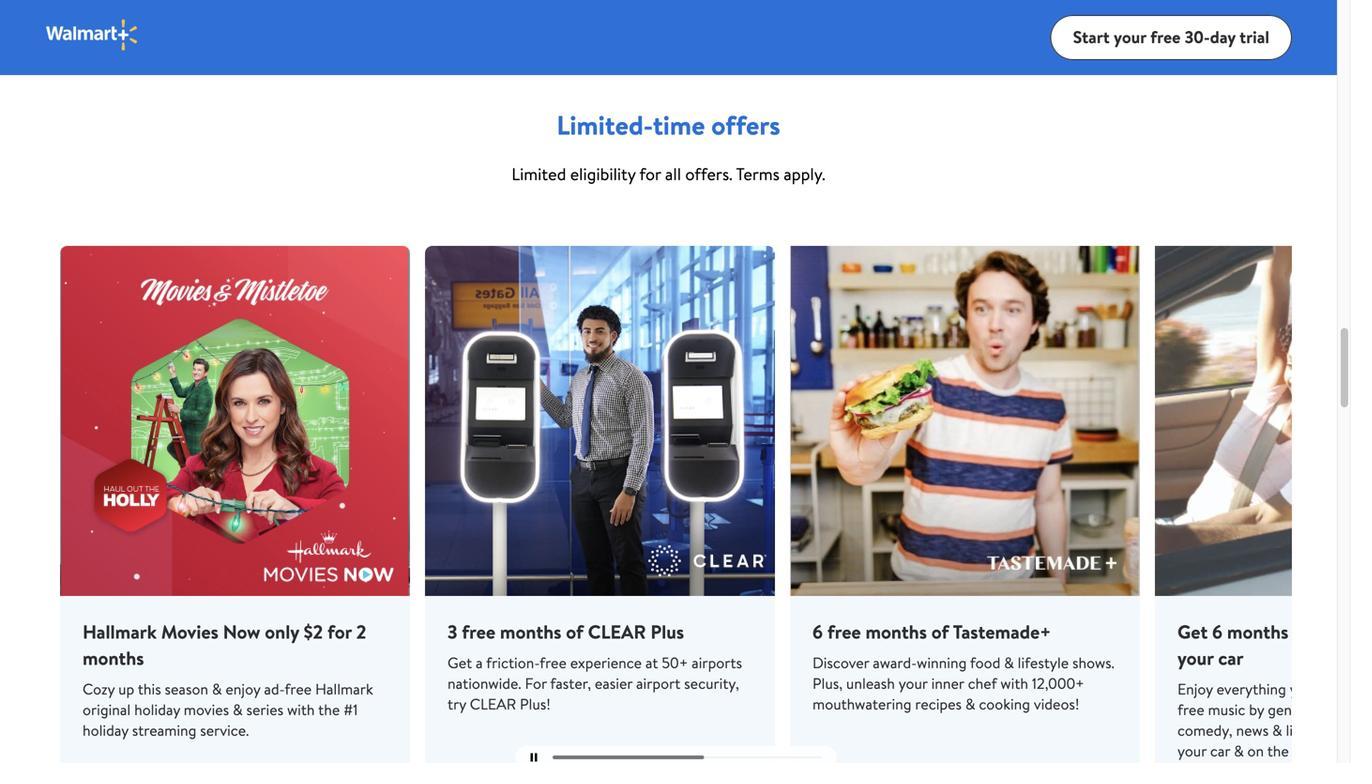 Task type: locate. For each thing, give the bounding box(es) containing it.
months for get
[[1228, 619, 1289, 645]]

1 horizontal spatial clear
[[588, 619, 646, 645]]

holiday left movies
[[134, 699, 180, 720]]

terms
[[736, 162, 780, 186]]

walmart+ image
[[45, 18, 140, 52]]

service.
[[200, 720, 249, 741]]

inner
[[932, 673, 965, 694]]

holiday down cozy
[[83, 720, 128, 741]]

0 vertical spatial for
[[640, 162, 661, 186]]

o
[[1343, 619, 1352, 645]]

with
[[1001, 673, 1029, 694], [287, 699, 315, 720]]

a
[[476, 652, 483, 673]]

with right chef
[[1001, 673, 1029, 694]]

$2
[[304, 619, 323, 645]]

0 vertical spatial get
[[1178, 619, 1208, 645]]

you
[[1290, 679, 1314, 699]]

series
[[246, 699, 284, 720]]

free left the the
[[285, 679, 312, 699]]

for left the all
[[640, 162, 661, 186]]

enjoy
[[226, 679, 260, 699]]

months left free
[[1228, 619, 1289, 645]]

free up discover
[[828, 619, 861, 645]]

0 horizontal spatial 6
[[813, 619, 823, 645]]

of inside 6 free months of tastemade+ discover award-winning food & lifestyle shows. plus, unleash your inner chef with 12,000+ mouthwatering recipes & cooking videos!
[[932, 619, 949, 645]]

months inside 6 free months of tastemade+ discover award-winning food & lifestyle shows. plus, unleash your inner chef with 12,000+ mouthwatering recipes & cooking videos!
[[866, 619, 927, 645]]

1 horizontal spatial of
[[932, 619, 949, 645]]

of inside 3 free months of clear plus get a friction-free experience at 50+ airports nationwide. for faster, easier airport security, try clear plus!
[[566, 619, 584, 645]]

discover
[[813, 652, 870, 673]]

with left the the
[[287, 699, 315, 720]]

of for tastemade+
[[932, 619, 949, 645]]

limited-time offers
[[557, 107, 781, 143]]

hallmark down 2
[[315, 679, 373, 699]]

time
[[653, 107, 705, 143]]

your left the inner
[[899, 673, 928, 694]]

get
[[1178, 619, 1208, 645], [448, 652, 472, 673]]

& right the inner
[[966, 694, 976, 714]]

months inside get 6 months free o enjoy everything you want
[[1228, 619, 1289, 645]]

faster,
[[550, 673, 591, 694]]

0 horizontal spatial with
[[287, 699, 315, 720]]

get 6 months free o enjoy everything you want 
[[1178, 619, 1352, 761]]

holiday
[[134, 699, 180, 720], [83, 720, 128, 741]]

1 horizontal spatial your
[[1114, 25, 1147, 49]]

& left series
[[233, 699, 243, 720]]

1 horizontal spatial 6
[[1213, 619, 1223, 645]]

6 up enjoy
[[1213, 619, 1223, 645]]

months inside hallmark movies now only $2 for 2 months cozy up this season & enjoy ad-free hallmark original holiday movies & series with the #1 holiday streaming service.
[[83, 645, 144, 671]]

carousel controls navigation
[[515, 746, 837, 763]]

get left a
[[448, 652, 472, 673]]

free right 3 in the bottom left of the page
[[462, 619, 496, 645]]

try
[[448, 694, 466, 714]]

1 vertical spatial for
[[328, 619, 352, 645]]

months for 6
[[866, 619, 927, 645]]

everything
[[1217, 679, 1287, 699]]

ad-
[[264, 679, 285, 699]]

months up award-
[[866, 619, 927, 645]]

1 horizontal spatial get
[[1178, 619, 1208, 645]]

plus!
[[520, 694, 551, 714]]

clear right try
[[470, 694, 516, 714]]

of
[[566, 619, 584, 645], [932, 619, 949, 645]]

0 vertical spatial hallmark
[[83, 619, 157, 645]]

3
[[448, 619, 458, 645]]

6 inside get 6 months free o enjoy everything you want
[[1213, 619, 1223, 645]]

0 horizontal spatial clear
[[470, 694, 516, 714]]

0 horizontal spatial your
[[899, 673, 928, 694]]

offers
[[712, 107, 781, 143]]

all
[[665, 162, 681, 186]]

50+
[[662, 652, 688, 673]]

your right start at top
[[1114, 25, 1147, 49]]

months
[[500, 619, 562, 645], [866, 619, 927, 645], [1228, 619, 1289, 645], [83, 645, 144, 671]]

0 vertical spatial with
[[1001, 673, 1029, 694]]

6
[[813, 619, 823, 645], [1213, 619, 1223, 645]]

months inside 3 free months of clear plus get a friction-free experience at 50+ airports nationwide. for faster, easier airport security, try clear plus!
[[500, 619, 562, 645]]

months up friction-
[[500, 619, 562, 645]]

1 horizontal spatial for
[[640, 162, 661, 186]]

1 vertical spatial your
[[899, 673, 928, 694]]

1 horizontal spatial hallmark
[[315, 679, 373, 699]]

2 6 from the left
[[1213, 619, 1223, 645]]

at
[[646, 652, 658, 673]]

your
[[1114, 25, 1147, 49], [899, 673, 928, 694]]

1 of from the left
[[566, 619, 584, 645]]

free left 30-
[[1151, 25, 1181, 49]]

30-
[[1185, 25, 1211, 49]]

1 vertical spatial get
[[448, 652, 472, 673]]

of up winning
[[932, 619, 949, 645]]

1 vertical spatial with
[[287, 699, 315, 720]]

get inside get 6 months free o enjoy everything you want
[[1178, 619, 1208, 645]]

now
[[223, 619, 260, 645]]

plus,
[[813, 673, 843, 694]]

tastemade+
[[953, 619, 1051, 645]]

for left 2
[[328, 619, 352, 645]]

hallmark movies now only $2 for 2 months cozy up this season & enjoy ad-free hallmark original holiday movies & series with the #1 holiday streaming service.
[[83, 619, 373, 741]]

free inside 6 free months of tastemade+ discover award-winning food & lifestyle shows. plus, unleash your inner chef with 12,000+ mouthwatering recipes & cooking videos!
[[828, 619, 861, 645]]

free inside button
[[1151, 25, 1181, 49]]

6 inside 6 free months of tastemade+ discover award-winning food & lifestyle shows. plus, unleash your inner chef with 12,000+ mouthwatering recipes & cooking videos!
[[813, 619, 823, 645]]

clear up experience
[[588, 619, 646, 645]]

1 horizontal spatial holiday
[[134, 699, 180, 720]]

limited-
[[557, 107, 653, 143]]

#1
[[344, 699, 358, 720]]

lifestyle
[[1018, 652, 1069, 673]]

mouthwatering
[[813, 694, 912, 714]]

of for clear
[[566, 619, 584, 645]]

start your free 30-day trial button
[[1051, 15, 1293, 60]]

2 of from the left
[[932, 619, 949, 645]]

0 vertical spatial your
[[1114, 25, 1147, 49]]

0 horizontal spatial of
[[566, 619, 584, 645]]

free
[[1151, 25, 1181, 49], [462, 619, 496, 645], [828, 619, 861, 645], [540, 652, 567, 673], [285, 679, 312, 699]]

1 6 from the left
[[813, 619, 823, 645]]

1 vertical spatial hallmark
[[315, 679, 373, 699]]

of up experience
[[566, 619, 584, 645]]

get up enjoy
[[1178, 619, 1208, 645]]

award-
[[873, 652, 917, 673]]

for
[[640, 162, 661, 186], [328, 619, 352, 645]]

streaming
[[132, 720, 197, 741]]

this
[[138, 679, 161, 699]]

months up up
[[83, 645, 144, 671]]

1 horizontal spatial with
[[1001, 673, 1029, 694]]

hallmark up up
[[83, 619, 157, 645]]

original
[[83, 699, 131, 720]]

0 horizontal spatial for
[[328, 619, 352, 645]]

6 up discover
[[813, 619, 823, 645]]

free
[[1294, 619, 1338, 645]]

hallmark
[[83, 619, 157, 645], [315, 679, 373, 699]]

&
[[1004, 652, 1014, 673], [212, 679, 222, 699], [966, 694, 976, 714], [233, 699, 243, 720]]

for
[[525, 673, 547, 694]]

0 horizontal spatial get
[[448, 652, 472, 673]]

airport
[[636, 673, 681, 694]]

clear
[[588, 619, 646, 645], [470, 694, 516, 714]]



Task type: describe. For each thing, give the bounding box(es) containing it.
1 vertical spatial clear
[[470, 694, 516, 714]]

recipes
[[916, 694, 962, 714]]

only
[[265, 619, 299, 645]]

airports
[[692, 652, 742, 673]]

& right food
[[1004, 652, 1014, 673]]

want
[[1318, 679, 1349, 699]]

videos!
[[1034, 694, 1080, 714]]

free up plus!
[[540, 652, 567, 673]]

offers.
[[686, 162, 733, 186]]

for inside hallmark movies now only $2 for 2 months cozy up this season & enjoy ad-free hallmark original holiday movies & series with the #1 holiday streaming service.
[[328, 619, 352, 645]]

free inside hallmark movies now only $2 for 2 months cozy up this season & enjoy ad-free hallmark original holiday movies & series with the #1 holiday streaming service.
[[285, 679, 312, 699]]

cozy
[[83, 679, 115, 699]]

cooking
[[979, 694, 1031, 714]]

food
[[970, 652, 1001, 673]]

easier
[[595, 673, 633, 694]]

with inside hallmark movies now only $2 for 2 months cozy up this season & enjoy ad-free hallmark original holiday movies & series with the #1 holiday streaming service.
[[287, 699, 315, 720]]

security,
[[684, 673, 739, 694]]

experience
[[570, 652, 642, 673]]

nationwide.
[[448, 673, 522, 694]]

season
[[165, 679, 208, 699]]

12,000+
[[1032, 673, 1085, 694]]

pause image
[[531, 753, 537, 762]]

movies
[[184, 699, 229, 720]]

0 horizontal spatial holiday
[[83, 720, 128, 741]]

day
[[1211, 25, 1236, 49]]

months for 3
[[500, 619, 562, 645]]

6 free months of tastemade+ discover award-winning food & lifestyle shows. plus, unleash your inner chef with 12,000+ mouthwatering recipes & cooking videos!
[[813, 619, 1115, 714]]

get inside 3 free months of clear plus get a friction-free experience at 50+ airports nationwide. for faster, easier airport security, try clear plus!
[[448, 652, 472, 673]]

movies
[[161, 619, 219, 645]]

2
[[356, 619, 366, 645]]

with inside 6 free months of tastemade+ discover award-winning food & lifestyle shows. plus, unleash your inner chef with 12,000+ mouthwatering recipes & cooking videos!
[[1001, 673, 1029, 694]]

limited
[[512, 162, 566, 186]]

your inside button
[[1114, 25, 1147, 49]]

start
[[1073, 25, 1110, 49]]

apply.
[[784, 162, 826, 186]]

winning
[[917, 652, 967, 673]]

friction-
[[486, 652, 540, 673]]

limited eligibility for all offers. terms apply.
[[512, 162, 826, 186]]

up
[[118, 679, 134, 699]]

start your free 30-day trial
[[1073, 25, 1270, 49]]

your inside 6 free months of tastemade+ discover award-winning food & lifestyle shows. plus, unleash your inner chef with 12,000+ mouthwatering recipes & cooking videos!
[[899, 673, 928, 694]]

unleash
[[847, 673, 895, 694]]

0 horizontal spatial hallmark
[[83, 619, 157, 645]]

0 vertical spatial clear
[[588, 619, 646, 645]]

eligibility
[[570, 162, 636, 186]]

chef
[[968, 673, 997, 694]]

enjoy
[[1178, 679, 1213, 699]]

shows.
[[1073, 652, 1115, 673]]

trial
[[1240, 25, 1270, 49]]

& left 'enjoy'
[[212, 679, 222, 699]]

3 free months of clear plus get a friction-free experience at 50+ airports nationwide. for faster, easier airport security, try clear plus!
[[448, 619, 742, 714]]

plus
[[651, 619, 684, 645]]

the
[[318, 699, 340, 720]]



Task type: vqa. For each thing, say whether or not it's contained in the screenshot.
with in the 6 free months of Tastemade+ Discover award-winning food & lifestyle shows. Plus, unleash your inner chef with 12,000+ mouthwatering recipes & cooking videos!
yes



